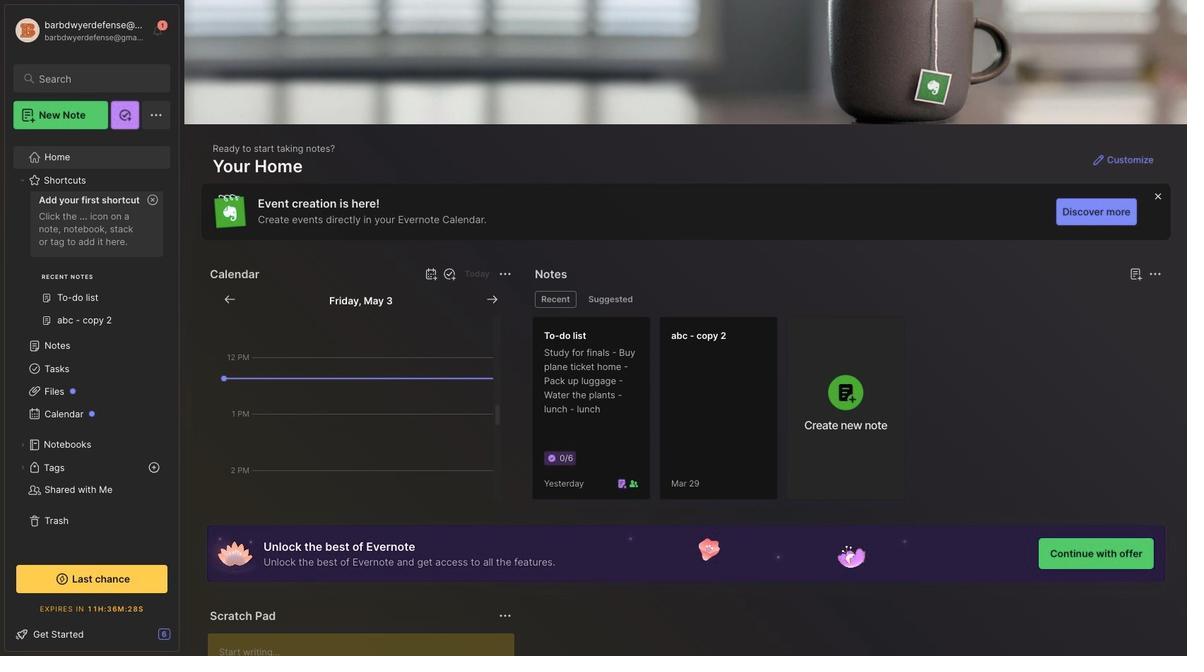 Task type: describe. For each thing, give the bounding box(es) containing it.
1 tab from the left
[[535, 291, 577, 308]]

1 more actions image from the top
[[497, 266, 514, 283]]

Account field
[[13, 16, 144, 45]]

new task image
[[442, 267, 456, 281]]

Start writing… text field
[[219, 634, 514, 657]]

Help and Learning task checklist field
[[5, 623, 179, 646]]

2 tab from the left
[[582, 291, 639, 308]]

none search field inside main element
[[39, 70, 158, 87]]

Choose date to view field
[[329, 291, 393, 308]]

group inside tree
[[13, 182, 170, 341]]



Task type: vqa. For each thing, say whether or not it's contained in the screenshot.
More actions icon
yes



Task type: locate. For each thing, give the bounding box(es) containing it.
tree inside main element
[[5, 138, 179, 550]]

main element
[[0, 0, 184, 657]]

group
[[13, 182, 170, 341]]

Search text field
[[39, 72, 158, 86]]

More actions field
[[495, 264, 515, 284], [495, 606, 515, 626]]

0 vertical spatial more actions image
[[497, 266, 514, 283]]

tab list
[[535, 291, 1160, 308]]

click to collapse image
[[178, 630, 189, 647]]

1 vertical spatial more actions image
[[497, 608, 514, 625]]

1 vertical spatial more actions field
[[495, 606, 515, 626]]

1 horizontal spatial tab
[[582, 291, 639, 308]]

tab
[[535, 291, 577, 308], [582, 291, 639, 308]]

1 more actions field from the top
[[495, 264, 515, 284]]

expand tags image
[[18, 464, 27, 472]]

0 vertical spatial more actions field
[[495, 264, 515, 284]]

2 more actions image from the top
[[497, 608, 514, 625]]

more actions image
[[497, 266, 514, 283], [497, 608, 514, 625]]

tree
[[5, 138, 179, 550]]

2 more actions field from the top
[[495, 606, 515, 626]]

row group
[[532, 317, 914, 509]]

expand notebooks image
[[18, 441, 27, 449]]

new evernote calendar event image
[[422, 266, 439, 283]]

None search field
[[39, 70, 158, 87]]

0 horizontal spatial tab
[[535, 291, 577, 308]]



